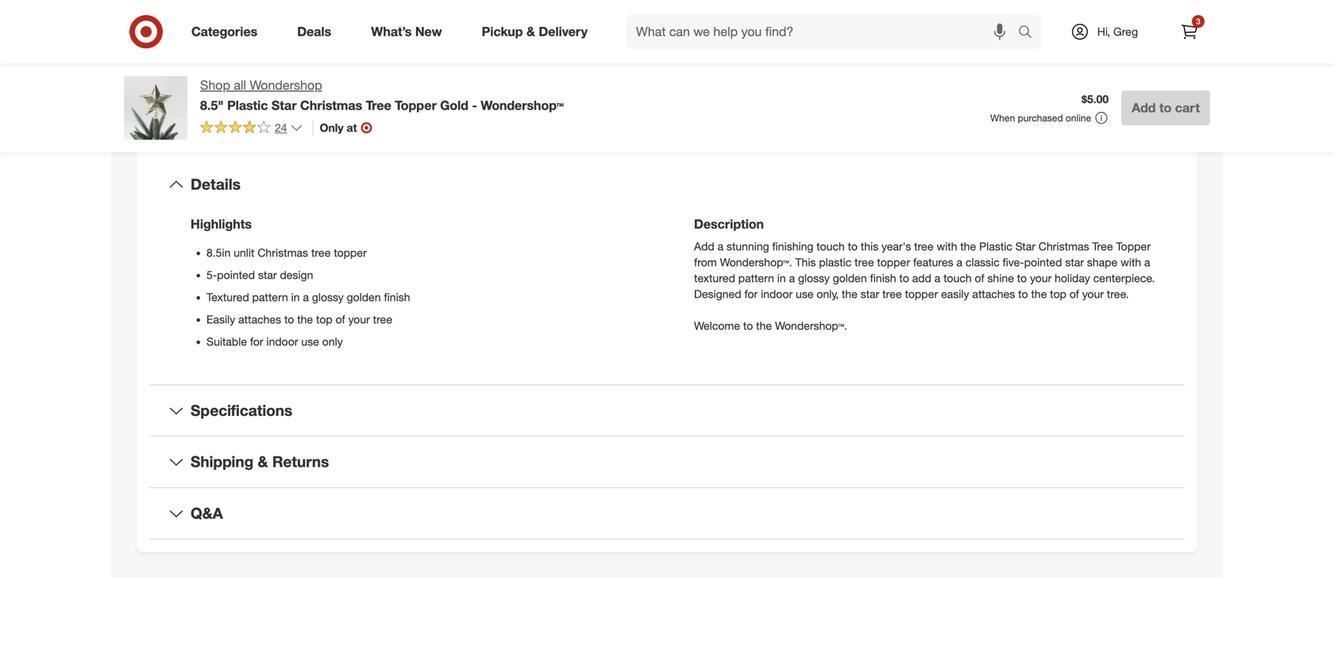 Task type: describe. For each thing, give the bounding box(es) containing it.
add a stunning finishing touch to this year's tree with the plastic star christmas tree topper from wondershop™. this plastic tree topper features a classic five-pointed star shape with a textured pattern in a glossy golden finish to add a touch of shine to your holiday centerpiece. designed for indoor use only, the star tree topper easily attaches to the top of your tree.
[[694, 239, 1155, 301]]

textured
[[694, 271, 735, 285]]

unlit
[[234, 246, 255, 260]]

shape
[[1087, 255, 1118, 269]]

classic
[[966, 255, 1000, 269]]

& for shipping
[[258, 453, 268, 471]]

purchased
[[1018, 112, 1063, 124]]

hi,
[[1098, 25, 1111, 39]]

1 vertical spatial wondershop™.
[[775, 319, 848, 333]]

1 vertical spatial of
[[1070, 287, 1079, 301]]

five-
[[1003, 255, 1024, 269]]

add for add to cart
[[1132, 100, 1156, 116]]

tree down this
[[855, 255, 874, 269]]

3 link
[[1172, 14, 1207, 49]]

a down description
[[718, 239, 724, 253]]

details
[[191, 175, 241, 193]]

a down finishing
[[789, 271, 795, 285]]

christmas up design
[[258, 246, 308, 260]]

photo from bre, 5 of 8 image
[[124, 0, 380, 25]]

5-pointed star design
[[207, 268, 313, 282]]

search
[[1011, 25, 1049, 41]]

1 vertical spatial indoor
[[266, 335, 298, 349]]

christmas inside the shop all wondershop 8.5" plastic star christmas tree topper gold - wondershop™
[[300, 98, 362, 113]]

shipping & returns
[[191, 453, 329, 471]]

only,
[[817, 287, 839, 301]]

categories link
[[178, 14, 277, 49]]

design
[[280, 268, 313, 282]]

tree inside add a stunning finishing touch to this year's tree with the plastic star christmas tree topper from wondershop™. this plastic tree topper features a classic five-pointed star shape with a textured pattern in a glossy golden finish to add a touch of shine to your holiday centerpiece. designed for indoor use only, the star tree topper easily attaches to the top of your tree.
[[1093, 239, 1113, 253]]

pickup & delivery link
[[468, 14, 608, 49]]

new
[[415, 24, 442, 39]]

topper inside the shop all wondershop 8.5" plastic star christmas tree topper gold - wondershop™
[[395, 98, 437, 113]]

easily
[[941, 287, 970, 301]]

holiday
[[1055, 271, 1091, 285]]

add for add a stunning finishing touch to this year's tree with the plastic star christmas tree topper from wondershop™. this plastic tree topper features a classic five-pointed star shape with a textured pattern in a glossy golden finish to add a touch of shine to your holiday centerpiece. designed for indoor use only, the star tree topper easily attaches to the top of your tree.
[[694, 239, 715, 253]]

0 horizontal spatial in
[[291, 290, 300, 304]]

golden inside add a stunning finishing touch to this year's tree with the plastic star christmas tree topper from wondershop™. this plastic tree topper features a classic five-pointed star shape with a textured pattern in a glossy golden finish to add a touch of shine to your holiday centerpiece. designed for indoor use only, the star tree topper easily attaches to the top of your tree.
[[833, 271, 867, 285]]

tree.
[[1107, 287, 1129, 301]]

shop
[[200, 77, 230, 93]]

this
[[861, 239, 879, 253]]

at
[[347, 121, 357, 135]]

8.5"
[[200, 98, 224, 113]]

2 vertical spatial your
[[348, 313, 370, 326]]

from
[[694, 255, 717, 269]]

suitable for indoor use only
[[207, 335, 343, 349]]

designed
[[694, 287, 742, 301]]

wondershop
[[250, 77, 322, 93]]

2 vertical spatial of
[[336, 313, 345, 326]]

categories
[[191, 24, 258, 39]]

top inside add a stunning finishing touch to this year's tree with the plastic star christmas tree topper from wondershop™. this plastic tree topper features a classic five-pointed star shape with a textured pattern in a glossy golden finish to add a touch of shine to your holiday centerpiece. designed for indoor use only, the star tree topper easily attaches to the top of your tree.
[[1050, 287, 1067, 301]]

stunning
[[727, 239, 769, 253]]

deals link
[[284, 14, 351, 49]]

welcome to the wondershop™.
[[694, 319, 848, 333]]

what's new
[[371, 24, 442, 39]]

add to cart
[[1132, 100, 1200, 116]]

photo from nat, 6 of 8 image
[[392, 0, 648, 25]]

& for pickup
[[527, 24, 535, 39]]

wondershop™
[[481, 98, 564, 113]]

this
[[796, 255, 816, 269]]

a right add
[[935, 271, 941, 285]]

add
[[913, 271, 932, 285]]

specifications button
[[149, 386, 1185, 436]]

show more images
[[331, 48, 441, 63]]

24
[[275, 121, 287, 135]]

more
[[367, 48, 396, 63]]

only at
[[320, 121, 357, 135]]

show
[[331, 48, 363, 63]]

gold
[[440, 98, 469, 113]]

0 horizontal spatial with
[[937, 239, 958, 253]]

8.5in unlit christmas tree topper
[[207, 246, 367, 260]]

textured pattern in a glossy golden finish
[[207, 290, 410, 304]]

indoor inside add a stunning finishing touch to this year's tree with the plastic star christmas tree topper from wondershop™. this plastic tree topper features a classic five-pointed star shape with a textured pattern in a glossy golden finish to add a touch of shine to your holiday centerpiece. designed for indoor use only, the star tree topper easily attaches to the top of your tree.
[[761, 287, 793, 301]]

2 horizontal spatial star
[[1066, 255, 1084, 269]]

what's new link
[[358, 14, 462, 49]]

5-
[[207, 268, 217, 282]]

specifications
[[191, 402, 292, 420]]

tree up features
[[914, 239, 934, 253]]

pickup
[[482, 24, 523, 39]]

1 vertical spatial touch
[[944, 271, 972, 285]]

centerpiece.
[[1094, 271, 1155, 285]]

features
[[914, 255, 954, 269]]

star inside add a stunning finishing touch to this year's tree with the plastic star christmas tree topper from wondershop™. this plastic tree topper features a classic five-pointed star shape with a textured pattern in a glossy golden finish to add a touch of shine to your holiday centerpiece. designed for indoor use only, the star tree topper easily attaches to the top of your tree.
[[1016, 239, 1036, 253]]

plastic
[[819, 255, 852, 269]]

wondershop™. inside add a stunning finishing touch to this year's tree with the plastic star christmas tree topper from wondershop™. this plastic tree topper features a classic five-pointed star shape with a textured pattern in a glossy golden finish to add a touch of shine to your holiday centerpiece. designed for indoor use only, the star tree topper easily attaches to the top of your tree.
[[720, 255, 792, 269]]

shop all wondershop 8.5" plastic star christmas tree topper gold - wondershop™
[[200, 77, 564, 113]]

when
[[991, 112, 1015, 124]]

a up 'easily attaches to the top of your tree'
[[303, 290, 309, 304]]

what's
[[371, 24, 412, 39]]

welcome
[[694, 319, 740, 333]]

tree down textured pattern in a glossy golden finish
[[373, 313, 393, 326]]



Task type: locate. For each thing, give the bounding box(es) containing it.
your down textured pattern in a glossy golden finish
[[348, 313, 370, 326]]

easily
[[207, 313, 235, 326]]

top up only
[[316, 313, 333, 326]]

attaches
[[973, 287, 1015, 301], [238, 313, 281, 326]]

0 horizontal spatial golden
[[347, 290, 381, 304]]

What can we help you find? suggestions appear below search field
[[627, 14, 1022, 49]]

0 vertical spatial attaches
[[973, 287, 1015, 301]]

$5.00
[[1082, 92, 1109, 106]]

1 vertical spatial star
[[1016, 239, 1036, 253]]

pointed
[[1024, 255, 1062, 269], [217, 268, 255, 282]]

1 horizontal spatial pointed
[[1024, 255, 1062, 269]]

with up features
[[937, 239, 958, 253]]

plastic down all
[[227, 98, 268, 113]]

for right designed
[[745, 287, 758, 301]]

touch
[[817, 239, 845, 253], [944, 271, 972, 285]]

pointed down unlit
[[217, 268, 255, 282]]

plastic inside the shop all wondershop 8.5" plastic star christmas tree topper gold - wondershop™
[[227, 98, 268, 113]]

of up only
[[336, 313, 345, 326]]

1 horizontal spatial finish
[[870, 271, 897, 285]]

1 vertical spatial tree
[[1093, 239, 1113, 253]]

glossy
[[798, 271, 830, 285], [312, 290, 344, 304]]

& right pickup
[[527, 24, 535, 39]]

1 horizontal spatial &
[[527, 24, 535, 39]]

christmas up the only
[[300, 98, 362, 113]]

1 vertical spatial pattern
[[252, 290, 288, 304]]

your left tree.
[[1083, 287, 1104, 301]]

hi, greg
[[1098, 25, 1138, 39]]

attaches down shine
[[973, 287, 1015, 301]]

1 horizontal spatial use
[[796, 287, 814, 301]]

of down holiday
[[1070, 287, 1079, 301]]

1 horizontal spatial plastic
[[980, 239, 1013, 253]]

1 vertical spatial finish
[[384, 290, 410, 304]]

0 horizontal spatial glossy
[[312, 290, 344, 304]]

0 vertical spatial add
[[1132, 100, 1156, 116]]

christmas inside add a stunning finishing touch to this year's tree with the plastic star christmas tree topper from wondershop™. this plastic tree topper features a classic five-pointed star shape with a textured pattern in a glossy golden finish to add a touch of shine to your holiday centerpiece. designed for indoor use only, the star tree topper easily attaches to the top of your tree.
[[1039, 239, 1090, 253]]

0 horizontal spatial touch
[[817, 239, 845, 253]]

1 horizontal spatial touch
[[944, 271, 972, 285]]

year's
[[882, 239, 911, 253]]

all
[[234, 77, 246, 93]]

1 horizontal spatial tree
[[1093, 239, 1113, 253]]

a left classic
[[957, 255, 963, 269]]

0 vertical spatial with
[[937, 239, 958, 253]]

tree inside the shop all wondershop 8.5" plastic star christmas tree topper gold - wondershop™
[[366, 98, 391, 113]]

use inside add a stunning finishing touch to this year's tree with the plastic star christmas tree topper from wondershop™. this plastic tree topper features a classic five-pointed star shape with a textured pattern in a glossy golden finish to add a touch of shine to your holiday centerpiece. designed for indoor use only, the star tree topper easily attaches to the top of your tree.
[[796, 287, 814, 301]]

wondershop™. down only,
[[775, 319, 848, 333]]

0 vertical spatial wondershop™.
[[720, 255, 792, 269]]

1 horizontal spatial star
[[1016, 239, 1036, 253]]

0 vertical spatial star
[[272, 98, 297, 113]]

for inside add a stunning finishing touch to this year's tree with the plastic star christmas tree topper from wondershop™. this plastic tree topper features a classic five-pointed star shape with a textured pattern in a glossy golden finish to add a touch of shine to your holiday centerpiece. designed for indoor use only, the star tree topper easily attaches to the top of your tree.
[[745, 287, 758, 301]]

24 link
[[200, 120, 303, 138]]

&
[[527, 24, 535, 39], [258, 453, 268, 471]]

pickup & delivery
[[482, 24, 588, 39]]

use left only,
[[796, 287, 814, 301]]

with
[[937, 239, 958, 253], [1121, 255, 1142, 269]]

0 horizontal spatial attaches
[[238, 313, 281, 326]]

details button
[[149, 159, 1185, 210]]

0 vertical spatial plastic
[[227, 98, 268, 113]]

0 vertical spatial use
[[796, 287, 814, 301]]

tree up shape
[[1093, 239, 1113, 253]]

star up holiday
[[1066, 255, 1084, 269]]

deals
[[297, 24, 331, 39]]

your left holiday
[[1030, 271, 1052, 285]]

only
[[322, 335, 343, 349]]

for
[[745, 287, 758, 301], [250, 335, 263, 349]]

of
[[975, 271, 985, 285], [1070, 287, 1079, 301], [336, 313, 345, 326]]

0 vertical spatial for
[[745, 287, 758, 301]]

images
[[400, 48, 441, 63]]

1 vertical spatial &
[[258, 453, 268, 471]]

shipping
[[191, 453, 254, 471]]

star up 'five-'
[[1016, 239, 1036, 253]]

cart
[[1175, 100, 1200, 116]]

finishing
[[773, 239, 814, 253]]

christmas up holiday
[[1039, 239, 1090, 253]]

0 horizontal spatial pattern
[[252, 290, 288, 304]]

attaches inside add a stunning finishing touch to this year's tree with the plastic star christmas tree topper from wondershop™. this plastic tree topper features a classic five-pointed star shape with a textured pattern in a glossy golden finish to add a touch of shine to your holiday centerpiece. designed for indoor use only, the star tree topper easily attaches to the top of your tree.
[[973, 287, 1015, 301]]

greg
[[1114, 25, 1138, 39]]

indoor down 'easily attaches to the top of your tree'
[[266, 335, 298, 349]]

golden down plastic
[[833, 271, 867, 285]]

1 vertical spatial use
[[301, 335, 319, 349]]

1 horizontal spatial star
[[861, 287, 880, 301]]

topper
[[334, 246, 367, 260], [877, 255, 910, 269], [905, 287, 938, 301]]

0 horizontal spatial of
[[336, 313, 345, 326]]

pattern inside add a stunning finishing touch to this year's tree with the plastic star christmas tree topper from wondershop™. this plastic tree topper features a classic five-pointed star shape with a textured pattern in a glossy golden finish to add a touch of shine to your holiday centerpiece. designed for indoor use only, the star tree topper easily attaches to the top of your tree.
[[739, 271, 774, 285]]

finish
[[870, 271, 897, 285], [384, 290, 410, 304]]

show more images button
[[321, 38, 451, 73]]

1 vertical spatial in
[[291, 290, 300, 304]]

0 horizontal spatial indoor
[[266, 335, 298, 349]]

-
[[472, 98, 477, 113]]

0 vertical spatial your
[[1030, 271, 1052, 285]]

pattern down stunning
[[739, 271, 774, 285]]

0 horizontal spatial top
[[316, 313, 333, 326]]

of down classic
[[975, 271, 985, 285]]

topper down add
[[905, 287, 938, 301]]

textured
[[207, 290, 249, 304]]

search button
[[1011, 14, 1049, 52]]

top down holiday
[[1050, 287, 1067, 301]]

wondershop™.
[[720, 255, 792, 269], [775, 319, 848, 333]]

topper down year's
[[877, 255, 910, 269]]

in inside add a stunning finishing touch to this year's tree with the plastic star christmas tree topper from wondershop™. this plastic tree topper features a classic five-pointed star shape with a textured pattern in a glossy golden finish to add a touch of shine to your holiday centerpiece. designed for indoor use only, the star tree topper easily attaches to the top of your tree.
[[778, 271, 786, 285]]

1 vertical spatial attaches
[[238, 313, 281, 326]]

1 vertical spatial golden
[[347, 290, 381, 304]]

to inside button
[[1160, 100, 1172, 116]]

2 horizontal spatial your
[[1083, 287, 1104, 301]]

1 vertical spatial topper
[[1117, 239, 1151, 253]]

0 horizontal spatial topper
[[395, 98, 437, 113]]

glossy up 'easily attaches to the top of your tree'
[[312, 290, 344, 304]]

plastic up classic
[[980, 239, 1013, 253]]

0 vertical spatial indoor
[[761, 287, 793, 301]]

image of 8.5" plastic star christmas tree topper gold - wondershop™ image
[[124, 76, 187, 140]]

star
[[1066, 255, 1084, 269], [258, 268, 277, 282], [861, 287, 880, 301]]

a up the centerpiece.
[[1145, 255, 1151, 269]]

use left only
[[301, 335, 319, 349]]

pointed inside add a stunning finishing touch to this year's tree with the plastic star christmas tree topper from wondershop™. this plastic tree topper features a classic five-pointed star shape with a textured pattern in a glossy golden finish to add a touch of shine to your holiday centerpiece. designed for indoor use only, the star tree topper easily attaches to the top of your tree.
[[1024, 255, 1062, 269]]

plastic
[[227, 98, 268, 113], [980, 239, 1013, 253]]

wondershop™. down stunning
[[720, 255, 792, 269]]

shine
[[988, 271, 1014, 285]]

add
[[1132, 100, 1156, 116], [694, 239, 715, 253]]

0 vertical spatial finish
[[870, 271, 897, 285]]

0 vertical spatial of
[[975, 271, 985, 285]]

0 horizontal spatial plastic
[[227, 98, 268, 113]]

1 horizontal spatial indoor
[[761, 287, 793, 301]]

3
[[1196, 16, 1201, 26]]

topper left gold
[[395, 98, 437, 113]]

golden
[[833, 271, 867, 285], [347, 290, 381, 304]]

indoor up the welcome to the wondershop™.
[[761, 287, 793, 301]]

when purchased online
[[991, 112, 1092, 124]]

add up from
[[694, 239, 715, 253]]

star right only,
[[861, 287, 880, 301]]

golden up 'easily attaches to the top of your tree'
[[347, 290, 381, 304]]

pattern down the 5-pointed star design
[[252, 290, 288, 304]]

0 vertical spatial glossy
[[798, 271, 830, 285]]

q&a button
[[149, 489, 1185, 539]]

top
[[1050, 287, 1067, 301], [316, 313, 333, 326]]

delivery
[[539, 24, 588, 39]]

tree down more
[[366, 98, 391, 113]]

add left cart
[[1132, 100, 1156, 116]]

0 horizontal spatial tree
[[366, 98, 391, 113]]

highlights
[[191, 216, 252, 232]]

1 horizontal spatial your
[[1030, 271, 1052, 285]]

for right suitable at the bottom of the page
[[250, 335, 263, 349]]

returns
[[272, 453, 329, 471]]

0 vertical spatial in
[[778, 271, 786, 285]]

1 vertical spatial add
[[694, 239, 715, 253]]

0 vertical spatial topper
[[395, 98, 437, 113]]

1 horizontal spatial for
[[745, 287, 758, 301]]

touch up easily
[[944, 271, 972, 285]]

in down finishing
[[778, 271, 786, 285]]

glossy inside add a stunning finishing touch to this year's tree with the plastic star christmas tree topper from wondershop™. this plastic tree topper features a classic five-pointed star shape with a textured pattern in a glossy golden finish to add a touch of shine to your holiday centerpiece. designed for indoor use only, the star tree topper easily attaches to the top of your tree.
[[798, 271, 830, 285]]

plastic inside add a stunning finishing touch to this year's tree with the plastic star christmas tree topper from wondershop™. this plastic tree topper features a classic five-pointed star shape with a textured pattern in a glossy golden finish to add a touch of shine to your holiday centerpiece. designed for indoor use only, the star tree topper easily attaches to the top of your tree.
[[980, 239, 1013, 253]]

add to cart button
[[1122, 91, 1211, 126]]

1 horizontal spatial in
[[778, 271, 786, 285]]

topper up textured pattern in a glossy golden finish
[[334, 246, 367, 260]]

tree down year's
[[883, 287, 902, 301]]

star
[[272, 98, 297, 113], [1016, 239, 1036, 253]]

glossy down the this
[[798, 271, 830, 285]]

0 vertical spatial pattern
[[739, 271, 774, 285]]

0 horizontal spatial finish
[[384, 290, 410, 304]]

tree
[[914, 239, 934, 253], [311, 246, 331, 260], [855, 255, 874, 269], [883, 287, 902, 301], [373, 313, 393, 326]]

star down wondershop
[[272, 98, 297, 113]]

0 horizontal spatial &
[[258, 453, 268, 471]]

8.5in
[[207, 246, 231, 260]]

tree
[[366, 98, 391, 113], [1093, 239, 1113, 253]]

indoor
[[761, 287, 793, 301], [266, 335, 298, 349]]

& left returns
[[258, 453, 268, 471]]

1 horizontal spatial topper
[[1117, 239, 1151, 253]]

star left design
[[258, 268, 277, 282]]

0 horizontal spatial for
[[250, 335, 263, 349]]

0 horizontal spatial star
[[258, 268, 277, 282]]

only
[[320, 121, 344, 135]]

0 vertical spatial top
[[1050, 287, 1067, 301]]

description
[[694, 216, 764, 232]]

1 vertical spatial top
[[316, 313, 333, 326]]

1 horizontal spatial add
[[1132, 100, 1156, 116]]

1 vertical spatial plastic
[[980, 239, 1013, 253]]

suitable
[[207, 335, 247, 349]]

tree up design
[[311, 246, 331, 260]]

0 horizontal spatial star
[[272, 98, 297, 113]]

add inside add a stunning finishing touch to this year's tree with the plastic star christmas tree topper from wondershop™. this plastic tree topper features a classic five-pointed star shape with a textured pattern in a glossy golden finish to add a touch of shine to your holiday centerpiece. designed for indoor use only, the star tree topper easily attaches to the top of your tree.
[[694, 239, 715, 253]]

topper inside add a stunning finishing touch to this year's tree with the plastic star christmas tree topper from wondershop™. this plastic tree topper features a classic five-pointed star shape with a textured pattern in a glossy golden finish to add a touch of shine to your holiday centerpiece. designed for indoor use only, the star tree topper easily attaches to the top of your tree.
[[1117, 239, 1151, 253]]

1 horizontal spatial with
[[1121, 255, 1142, 269]]

touch up plastic
[[817, 239, 845, 253]]

0 horizontal spatial use
[[301, 335, 319, 349]]

0 vertical spatial golden
[[833, 271, 867, 285]]

2 horizontal spatial of
[[1070, 287, 1079, 301]]

attaches up suitable for indoor use only
[[238, 313, 281, 326]]

1 horizontal spatial top
[[1050, 287, 1067, 301]]

in down design
[[291, 290, 300, 304]]

with up the centerpiece.
[[1121, 255, 1142, 269]]

online
[[1066, 112, 1092, 124]]

easily attaches to the top of your tree
[[207, 313, 393, 326]]

1 vertical spatial for
[[250, 335, 263, 349]]

shipping & returns button
[[149, 437, 1185, 488]]

0 horizontal spatial add
[[694, 239, 715, 253]]

finish inside add a stunning finishing touch to this year's tree with the plastic star christmas tree topper from wondershop™. this plastic tree topper features a classic five-pointed star shape with a textured pattern in a glossy golden finish to add a touch of shine to your holiday centerpiece. designed for indoor use only, the star tree topper easily attaches to the top of your tree.
[[870, 271, 897, 285]]

1 horizontal spatial attaches
[[973, 287, 1015, 301]]

1 vertical spatial glossy
[[312, 290, 344, 304]]

1 vertical spatial your
[[1083, 287, 1104, 301]]

0 vertical spatial &
[[527, 24, 535, 39]]

0 vertical spatial tree
[[366, 98, 391, 113]]

1 horizontal spatial of
[[975, 271, 985, 285]]

1 horizontal spatial pattern
[[739, 271, 774, 285]]

in
[[778, 271, 786, 285], [291, 290, 300, 304]]

a
[[718, 239, 724, 253], [957, 255, 963, 269], [1145, 255, 1151, 269], [789, 271, 795, 285], [935, 271, 941, 285], [303, 290, 309, 304]]

0 horizontal spatial pointed
[[217, 268, 255, 282]]

1 horizontal spatial golden
[[833, 271, 867, 285]]

star inside the shop all wondershop 8.5" plastic star christmas tree topper gold - wondershop™
[[272, 98, 297, 113]]

q&a
[[191, 504, 223, 523]]

1 horizontal spatial glossy
[[798, 271, 830, 285]]

& inside "dropdown button"
[[258, 453, 268, 471]]

image gallery element
[[124, 0, 648, 73]]

pointed up holiday
[[1024, 255, 1062, 269]]

0 vertical spatial touch
[[817, 239, 845, 253]]

use
[[796, 287, 814, 301], [301, 335, 319, 349]]

1 vertical spatial with
[[1121, 255, 1142, 269]]

0 horizontal spatial your
[[348, 313, 370, 326]]

your
[[1030, 271, 1052, 285], [1083, 287, 1104, 301], [348, 313, 370, 326]]

add inside button
[[1132, 100, 1156, 116]]

the
[[961, 239, 976, 253], [842, 287, 858, 301], [1031, 287, 1047, 301], [297, 313, 313, 326], [756, 319, 772, 333]]

topper up the centerpiece.
[[1117, 239, 1151, 253]]



Task type: vqa. For each thing, say whether or not it's contained in the screenshot.
Add a stunning finishing touch to this year's tree with the Plastic Star Christmas Tree Topper from Wondershop™. This plastic tree topper features a classic five-pointed star shape with a textured pattern in a glossy golden finish to add a touch of shine to your holiday centerpiece. Designed for indoor use only, the star tree topper easily attaches to the top of your tree. Add
yes



